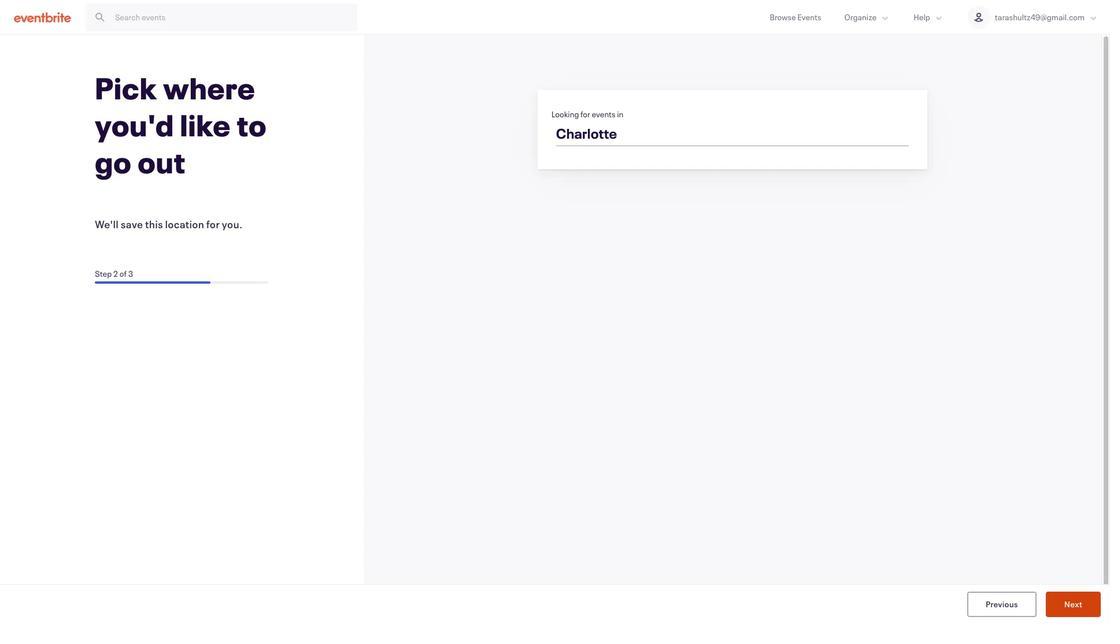 Task type: locate. For each thing, give the bounding box(es) containing it.
to
[[237, 105, 267, 145]]

3
[[128, 268, 133, 279]]

save
[[121, 217, 143, 231]]

2
[[113, 268, 118, 279]]

previous button
[[967, 592, 1037, 618]]

pick where you'd like to go out
[[95, 68, 267, 182]]

events
[[592, 109, 616, 120]]

progressbar image
[[95, 282, 211, 284]]

for left events
[[581, 109, 590, 120]]

0 vertical spatial for
[[581, 109, 590, 120]]

this
[[145, 217, 163, 231]]

None text field
[[548, 121, 917, 150]]

we'll
[[95, 217, 119, 231]]

in
[[617, 109, 624, 120]]

you.
[[222, 217, 243, 231]]

tarashultz49@gmail.com
[[995, 12, 1085, 23]]

we'll save this location for you.
[[95, 217, 243, 231]]

step
[[95, 268, 112, 279]]

1 vertical spatial for
[[206, 217, 220, 231]]

previous
[[986, 599, 1018, 610]]

out
[[138, 142, 186, 182]]

for
[[581, 109, 590, 120], [206, 217, 220, 231]]

1 horizontal spatial for
[[581, 109, 590, 120]]

for left "you."
[[206, 217, 220, 231]]



Task type: describe. For each thing, give the bounding box(es) containing it.
help link
[[902, 0, 956, 34]]

browse events link
[[758, 0, 833, 34]]

browse
[[770, 12, 796, 23]]

eventbrite image
[[14, 11, 71, 23]]

organize
[[845, 12, 877, 23]]

help
[[914, 12, 930, 23]]

looking for events in
[[552, 109, 624, 120]]

pick
[[95, 68, 157, 108]]

next button
[[1046, 592, 1101, 618]]

tarashultz49@gmail.com link
[[956, 0, 1110, 34]]

where
[[163, 68, 256, 108]]

go
[[95, 142, 132, 182]]

step 2 of 3
[[95, 268, 133, 279]]

like
[[180, 105, 231, 145]]

you'd
[[95, 105, 174, 145]]

organize link
[[833, 0, 902, 34]]

progressbar progress bar
[[95, 282, 269, 284]]

looking
[[552, 109, 579, 120]]

browse events
[[770, 12, 821, 23]]

location
[[165, 217, 204, 231]]

next
[[1065, 599, 1083, 610]]

0 horizontal spatial for
[[206, 217, 220, 231]]

events
[[798, 12, 821, 23]]

of
[[120, 268, 127, 279]]



Task type: vqa. For each thing, say whether or not it's contained in the screenshot.
the Previous button
yes



